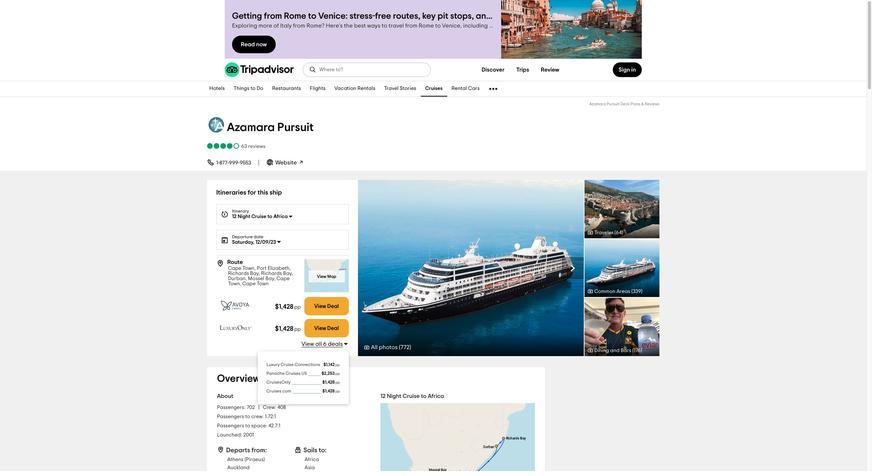 Task type: vqa. For each thing, say whether or not it's contained in the screenshot.


Task type: describe. For each thing, give the bounding box(es) containing it.
from:
[[252, 448, 267, 454]]

cruises.com
[[267, 389, 292, 394]]

passengers to space: 42.7 :1
[[217, 424, 281, 429]]

pit
[[438, 12, 449, 21]]

including
[[464, 23, 488, 29]]

routes,
[[393, 12, 421, 21]]

view down view map
[[315, 304, 326, 309]]

speed
[[503, 23, 520, 29]]

review
[[541, 67, 560, 73]]

4 of 5 bubbles image
[[207, 143, 240, 150]]

2 horizontal spatial bay,
[[283, 271, 293, 276]]

view up all
[[315, 326, 326, 331]]

0 vertical spatial cruises
[[426, 86, 443, 91]]

panache
[[267, 372, 285, 376]]

rental
[[452, 86, 468, 91]]

1 vertical spatial cruises
[[286, 372, 301, 376]]

key
[[423, 12, 436, 21]]

restaurants link
[[268, 81, 306, 97]]

rental cars
[[452, 86, 480, 91]]

176
[[634, 349, 641, 354]]

overview
[[217, 374, 260, 385]]

passengers: 702 | crew: 408
[[217, 405, 286, 411]]

flights
[[310, 86, 326, 91]]

:1 for passengers to space: 42.7 :1
[[278, 424, 281, 429]]

hotels
[[210, 86, 225, 91]]

date
[[254, 235, 264, 239]]

0 horizontal spatial and
[[476, 12, 492, 21]]

0 horizontal spatial from
[[264, 12, 282, 21]]

passengers to crew: 1.72 :1
[[217, 415, 276, 420]]

1-877-999-9553 link
[[207, 159, 251, 166]]

2 view deal from the top
[[315, 326, 339, 331]]

408
[[278, 405, 286, 411]]

view left all
[[302, 342, 314, 347]]

now
[[256, 42, 267, 47]]

) right bars
[[641, 349, 643, 354]]

mossel
[[248, 276, 265, 282]]

high-
[[490, 23, 503, 29]]

1.72
[[265, 415, 273, 420]]

route
[[228, 260, 243, 265]]

ways
[[367, 23, 381, 29]]

2 horizontal spatial from
[[406, 23, 418, 29]]

1 horizontal spatial town,
[[243, 266, 256, 271]]

launched:
[[217, 433, 242, 438]]

dining
[[595, 349, 610, 354]]

in
[[632, 67, 637, 73]]

pursuit for azamara pursuit deck plans & reviews
[[608, 102, 620, 106]]

0 horizontal spatial night
[[238, 214, 251, 219]]

( right the traveler
[[615, 230, 617, 236]]

) right the areas at the bottom right
[[642, 289, 643, 294]]

crew:
[[252, 415, 264, 420]]

read now link
[[232, 36, 276, 53]]

1 view deal from the top
[[315, 304, 339, 309]]

0 horizontal spatial cape
[[228, 266, 242, 271]]

travel
[[385, 86, 399, 91]]

us
[[302, 372, 307, 376]]

1 horizontal spatial the
[[494, 12, 507, 21]]

all photos ( 772 )
[[371, 345, 412, 351]]

departs from: athens (piraeus) auckland
[[226, 448, 267, 471]]

Search search field
[[320, 67, 425, 73]]

rentals
[[358, 86, 376, 91]]

common areas ( 339 )
[[595, 289, 643, 294]]

1 horizontal spatial night
[[387, 394, 402, 400]]

( right bars
[[633, 349, 634, 354]]

1 deal from the top
[[328, 304, 339, 309]]

getting from rome to venice: stress-free routes, key pit stops, and the very best travel times exploring more of italy from rome? here's the best ways to travel from rome to venice, including high-speed train, by car, bus and more. read now element
[[225, 0, 643, 59]]

space:
[[252, 424, 268, 429]]

sign
[[619, 67, 631, 73]]

departs
[[226, 448, 250, 454]]

1 horizontal spatial from
[[293, 23, 306, 29]]

africa inside sails to: africa asia
[[305, 458, 319, 463]]

0 vertical spatial travel
[[547, 12, 570, 21]]

train,
[[521, 23, 535, 29]]

sails
[[304, 448, 318, 454]]

luxury
[[267, 363, 280, 367]]

itinerary
[[232, 209, 249, 214]]

) right photos
[[410, 345, 412, 351]]

63 reviews
[[241, 144, 266, 149]]

venice:
[[319, 12, 348, 21]]

durban,
[[228, 276, 247, 282]]

view all 6 deals
[[302, 342, 343, 347]]

cars
[[469, 86, 480, 91]]

cruises link
[[421, 81, 448, 97]]

1 vertical spatial rome
[[419, 23, 434, 29]]

bars
[[621, 349, 632, 354]]

panache cruises us
[[267, 372, 307, 376]]

the map for this itinerary is not available at this time. image
[[381, 404, 536, 472]]

$2,253 pp
[[322, 372, 340, 376]]

view left map
[[317, 274, 327, 279]]

1 horizontal spatial cape
[[243, 282, 256, 287]]

0 vertical spatial 12
[[232, 214, 237, 219]]

by
[[536, 23, 543, 29]]

getting
[[232, 12, 262, 21]]

getting from rome to venice: stress-free routes, key pit stops, and the very best travel times exploring more of italy from rome? here's the best ways to travel from rome to venice, including high-speed train, by car, bus and more.
[[232, 12, 594, 29]]

full
[[462, 265, 473, 272]]

to:
[[319, 448, 327, 454]]

passengers for passengers to space:
[[217, 424, 244, 429]]

azamara pursuit
[[227, 122, 314, 133]]

passengers:
[[217, 405, 246, 411]]

6
[[323, 342, 327, 347]]

|
[[259, 405, 260, 411]]

deck
[[621, 102, 630, 106]]

0 vertical spatial rome
[[284, 12, 307, 21]]

things to do link
[[229, 81, 268, 97]]

deals
[[328, 342, 343, 347]]

itineraries for this ship
[[217, 190, 282, 196]]

sails to: africa asia
[[304, 448, 327, 471]]

702
[[247, 405, 255, 411]]

all
[[316, 342, 322, 347]]

$2,253
[[322, 372, 335, 376]]

( right the areas at the bottom right
[[632, 289, 633, 294]]

route cape town, port elizabeth, richards bay, richards bay, durban, mossel bay, cape town, cape town
[[228, 260, 293, 287]]

italy
[[280, 23, 292, 29]]

2 deal from the top
[[328, 326, 339, 331]]

2001
[[243, 433, 254, 438]]

0 horizontal spatial best
[[354, 23, 366, 29]]

stress-
[[350, 12, 375, 21]]

azamara for azamara pursuit deck plans & reviews
[[590, 102, 607, 106]]

azamara pursuit deck plans & reviews
[[590, 102, 660, 106]]

1 richards from the left
[[228, 271, 249, 276]]

travel stories
[[385, 86, 417, 91]]

vacation
[[335, 86, 357, 91]]



Task type: locate. For each thing, give the bounding box(es) containing it.
and
[[476, 12, 492, 21], [567, 23, 578, 29], [611, 349, 620, 354]]

cape down elizabeth, at the bottom
[[277, 276, 290, 282]]

12/09/23
[[256, 240, 276, 245]]

deal
[[328, 304, 339, 309], [328, 326, 339, 331]]

richards down route
[[228, 271, 249, 276]]

1 vertical spatial 12 night cruise to africa
[[381, 394, 445, 400]]

ship
[[270, 190, 282, 196]]

2 horizontal spatial and
[[611, 349, 620, 354]]

cape down route
[[228, 266, 242, 271]]

free
[[375, 12, 392, 21]]

things
[[234, 86, 250, 91]]

departure
[[232, 235, 253, 239]]

0 horizontal spatial the
[[344, 23, 353, 29]]

0 vertical spatial cruise
[[252, 214, 267, 219]]

traveler ( 64 )
[[595, 230, 624, 236]]

1 horizontal spatial cruises
[[426, 86, 443, 91]]

1-877-999-9553
[[216, 161, 251, 166]]

0 horizontal spatial richards
[[228, 271, 249, 276]]

&
[[642, 102, 645, 106]]

1 horizontal spatial cruise
[[281, 363, 294, 367]]

1 vertical spatial azamara
[[227, 122, 275, 133]]

view
[[317, 274, 327, 279], [315, 304, 326, 309], [315, 326, 326, 331], [302, 342, 314, 347]]

1 horizontal spatial pursuit
[[608, 102, 620, 106]]

from right italy
[[293, 23, 306, 29]]

reviews
[[248, 144, 266, 149]]

1 vertical spatial passengers
[[217, 424, 244, 429]]

1 horizontal spatial best
[[528, 12, 545, 21]]

rome down key
[[419, 23, 434, 29]]

azamara for azamara pursuit
[[227, 122, 275, 133]]

(piraeus)
[[245, 458, 265, 463]]

2 richards from the left
[[261, 271, 282, 276]]

1-
[[216, 161, 220, 166]]

0 vertical spatial deal
[[328, 304, 339, 309]]

0 vertical spatial view deal
[[315, 304, 339, 309]]

1 horizontal spatial rome
[[419, 23, 434, 29]]

0 vertical spatial night
[[238, 214, 251, 219]]

pursuit up 'website' at the top of the page
[[278, 122, 314, 133]]

0 vertical spatial the
[[494, 12, 507, 21]]

0 horizontal spatial cruise
[[252, 214, 267, 219]]

0 vertical spatial :1
[[273, 415, 276, 420]]

0 vertical spatial pursuit
[[608, 102, 620, 106]]

2 horizontal spatial cape
[[277, 276, 290, 282]]

of
[[274, 23, 279, 29]]

1 vertical spatial pursuit
[[278, 122, 314, 133]]

reviews
[[646, 102, 660, 106]]

0 horizontal spatial 12
[[232, 214, 237, 219]]

passengers for passengers to crew:
[[217, 415, 244, 420]]

999-
[[229, 161, 240, 166]]

here's
[[326, 23, 343, 29]]

1 vertical spatial view deal
[[315, 326, 339, 331]]

0 horizontal spatial 12 night cruise to africa
[[232, 214, 288, 219]]

2 passengers from the top
[[217, 424, 244, 429]]

1 vertical spatial night
[[387, 394, 402, 400]]

luxury cruise connections $1,142 pp
[[267, 363, 340, 367]]

rome?
[[307, 23, 325, 29]]

cruisesonly
[[267, 380, 291, 385]]

port
[[257, 266, 267, 271]]

travel down routes,
[[389, 23, 404, 29]]

connections
[[295, 363, 321, 367]]

:1 down the 408
[[278, 424, 281, 429]]

from up of
[[264, 12, 282, 21]]

1 vertical spatial deal
[[328, 326, 339, 331]]

website
[[276, 160, 298, 166]]

None search field
[[304, 63, 431, 76]]

0 horizontal spatial :1
[[273, 415, 276, 420]]

this
[[258, 190, 269, 196]]

plans
[[631, 102, 641, 106]]

search image
[[309, 66, 317, 74]]

:1 up 42.7
[[273, 415, 276, 420]]

crew:
[[263, 405, 277, 411]]

richards up town
[[261, 271, 282, 276]]

1 vertical spatial and
[[567, 23, 578, 29]]

cruises left rental
[[426, 86, 443, 91]]

1 horizontal spatial azamara
[[590, 102, 607, 106]]

vacation rentals link
[[330, 81, 380, 97]]

bay, right port
[[283, 271, 293, 276]]

0 vertical spatial and
[[476, 12, 492, 21]]

877-
[[220, 161, 229, 166]]

read now
[[241, 42, 267, 47]]

the up high-
[[494, 12, 507, 21]]

1 vertical spatial the
[[344, 23, 353, 29]]

vacation rentals
[[335, 86, 376, 91]]

saturday,
[[232, 240, 255, 245]]

1 vertical spatial town,
[[228, 282, 241, 287]]

:1 for passengers to crew: 1.72 :1
[[273, 415, 276, 420]]

review button
[[536, 62, 566, 77]]

1 vertical spatial 12
[[381, 394, 386, 400]]

cruises left "us"
[[286, 372, 301, 376]]

0 horizontal spatial pursuit
[[278, 122, 314, 133]]

2 vertical spatial cruise
[[403, 394, 420, 400]]

cruise
[[252, 214, 267, 219], [281, 363, 294, 367], [403, 394, 420, 400]]

best
[[528, 12, 545, 21], [354, 23, 366, 29]]

and right bus
[[567, 23, 578, 29]]

trips button
[[511, 62, 536, 77]]

1 horizontal spatial richards
[[261, 271, 282, 276]]

0 vertical spatial town,
[[243, 266, 256, 271]]

view deal
[[315, 304, 339, 309], [315, 326, 339, 331]]

town, up mossel on the bottom left
[[243, 266, 256, 271]]

( right photos
[[399, 345, 401, 351]]

very
[[509, 12, 526, 21]]

travel up bus
[[547, 12, 570, 21]]

best up by
[[528, 12, 545, 21]]

0 vertical spatial africa
[[274, 214, 288, 219]]

0 horizontal spatial travel
[[389, 23, 404, 29]]

more
[[259, 23, 272, 29]]

1 horizontal spatial :1
[[278, 424, 281, 429]]

launched: 2001
[[217, 433, 254, 438]]

cape
[[228, 266, 242, 271], [277, 276, 290, 282], [243, 282, 256, 287]]

pp inside luxury cruise connections $1,142 pp
[[336, 364, 340, 367]]

2 vertical spatial and
[[611, 349, 620, 354]]

restaurants
[[272, 86, 301, 91]]

1 vertical spatial cruise
[[281, 363, 294, 367]]

from down routes,
[[406, 23, 418, 29]]

0 horizontal spatial bay,
[[250, 271, 260, 276]]

town, down route
[[228, 282, 241, 287]]

bay, up town
[[250, 271, 260, 276]]

and up including
[[476, 12, 492, 21]]

1 horizontal spatial 12 night cruise to africa
[[381, 394, 445, 400]]

times
[[572, 12, 593, 21]]

cape left town
[[243, 282, 256, 287]]

all
[[371, 345, 378, 351]]

2 horizontal spatial cruise
[[403, 394, 420, 400]]

0 horizontal spatial cruises
[[286, 372, 301, 376]]

cruises
[[426, 86, 443, 91], [286, 372, 301, 376]]

pp
[[295, 305, 301, 310], [295, 327, 301, 332], [336, 364, 340, 367], [336, 372, 340, 376], [336, 381, 340, 385], [336, 390, 340, 394]]

0 vertical spatial azamara
[[590, 102, 607, 106]]

exploring
[[232, 23, 257, 29]]

0 horizontal spatial town,
[[228, 282, 241, 287]]

1 vertical spatial :1
[[278, 424, 281, 429]]

view deal down view map
[[315, 304, 339, 309]]

passengers up launched:
[[217, 424, 244, 429]]

2 vertical spatial africa
[[305, 458, 319, 463]]

1 passengers from the top
[[217, 415, 244, 420]]

339
[[633, 289, 642, 294]]

venice,
[[442, 23, 462, 29]]

1 vertical spatial travel
[[389, 23, 404, 29]]

to
[[308, 12, 317, 21], [382, 23, 388, 29], [436, 23, 441, 29], [251, 86, 256, 91], [268, 214, 273, 219], [421, 394, 427, 400], [245, 415, 250, 420], [245, 424, 250, 429]]

0 vertical spatial best
[[528, 12, 545, 21]]

map
[[328, 274, 337, 279]]

photos
[[379, 345, 398, 351]]

and left bars
[[611, 349, 620, 354]]

do
[[257, 86, 264, 91]]

0 vertical spatial 12 night cruise to africa
[[232, 214, 288, 219]]

azamara up the 63 reviews
[[227, 122, 275, 133]]

42.7
[[269, 424, 278, 429]]

) right the traveler
[[622, 230, 624, 236]]

0 horizontal spatial azamara
[[227, 122, 275, 133]]

for
[[248, 190, 256, 196]]

pp inside $2,253 pp
[[336, 372, 340, 376]]

1 horizontal spatial travel
[[547, 12, 570, 21]]

travel
[[547, 12, 570, 21], [389, 23, 404, 29]]

town
[[257, 282, 269, 287]]

hotels link
[[205, 81, 229, 97]]

africa
[[274, 214, 288, 219], [428, 394, 445, 400], [305, 458, 319, 463]]

read
[[241, 42, 255, 47]]

0 vertical spatial passengers
[[217, 415, 244, 420]]

0 horizontal spatial africa
[[274, 214, 288, 219]]

pursuit left deck
[[608, 102, 620, 106]]

9553
[[240, 161, 251, 166]]

azamara
[[590, 102, 607, 106], [227, 122, 275, 133]]

1 horizontal spatial 12
[[381, 394, 386, 400]]

passengers down passengers:
[[217, 415, 244, 420]]

tripadvisor image
[[225, 62, 294, 77]]

more.
[[579, 23, 594, 29]]

0 horizontal spatial rome
[[284, 12, 307, 21]]

discover button
[[476, 62, 511, 77]]

64
[[617, 230, 622, 236]]

areas
[[617, 289, 631, 294]]

1 horizontal spatial bay,
[[266, 276, 276, 282]]

pursuit for azamara pursuit
[[278, 122, 314, 133]]

things to do
[[234, 86, 264, 91]]

1 vertical spatial africa
[[428, 394, 445, 400]]

rome up italy
[[284, 12, 307, 21]]

best down stress-
[[354, 23, 366, 29]]

1 vertical spatial best
[[354, 23, 366, 29]]

view deal up 6
[[315, 326, 339, 331]]

deal up the deals
[[328, 326, 339, 331]]

1 horizontal spatial africa
[[305, 458, 319, 463]]

sign in
[[619, 67, 637, 73]]

2 horizontal spatial africa
[[428, 394, 445, 400]]

stops,
[[451, 12, 474, 21]]

view map
[[317, 274, 337, 279]]

the right here's
[[344, 23, 353, 29]]

$1,428
[[275, 304, 294, 311], [275, 326, 294, 333], [323, 380, 335, 385], [323, 389, 335, 394]]

deal down map
[[328, 304, 339, 309]]

azamara left deck
[[590, 102, 607, 106]]

1 horizontal spatial and
[[567, 23, 578, 29]]

bay, down port
[[266, 276, 276, 282]]

bus
[[556, 23, 566, 29]]



